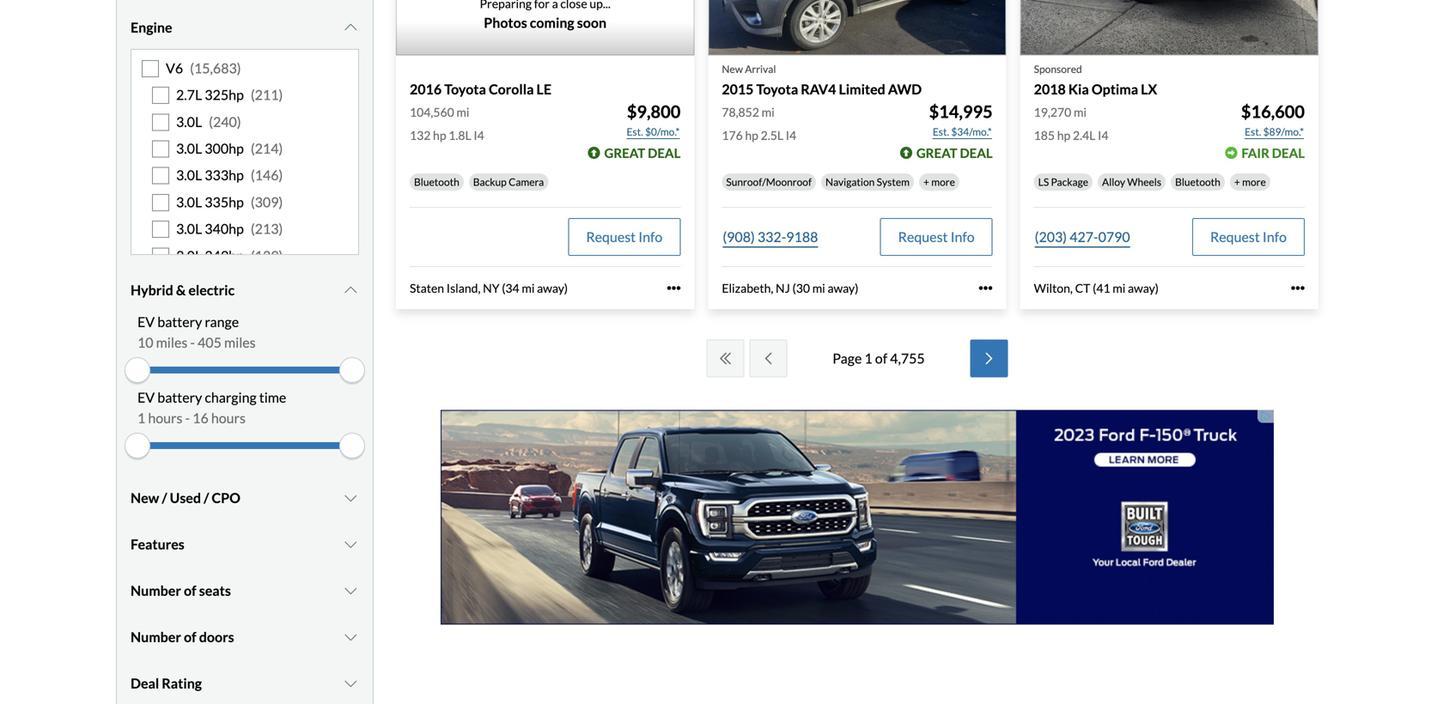 Task type: vqa. For each thing, say whether or not it's contained in the screenshot.


Task type: describe. For each thing, give the bounding box(es) containing it.
mi inside the 19,270 mi 185 hp 2.4l i4
[[1074, 105, 1087, 119]]

features
[[131, 536, 185, 553]]

185
[[1034, 128, 1055, 143]]

1 request info button from the left
[[568, 218, 681, 256]]

fair deal
[[1242, 145, 1305, 161]]

1 inside ev battery charging time 1 hours - 16 hours
[[137, 410, 145, 427]]

$9,800
[[627, 101, 681, 122]]

staten island, ny (34 mi away)
[[410, 281, 568, 295]]

3.0l 335hp (309)
[[176, 194, 283, 210]]

1 miles from the left
[[156, 334, 188, 351]]

2 + more from the left
[[1235, 176, 1266, 188]]

deal for $16,600
[[1272, 145, 1305, 161]]

2 more from the left
[[1243, 176, 1266, 188]]

(34
[[502, 281, 520, 295]]

doors
[[199, 629, 234, 646]]

0 vertical spatial of
[[875, 350, 888, 367]]

1 request from the left
[[586, 228, 636, 245]]

mi inside 78,852 mi 176 hp 2.5l i4
[[762, 105, 775, 119]]

est. for $16,600
[[1245, 125, 1262, 138]]

2 bluetooth from the left
[[1176, 176, 1221, 188]]

est. $34/mo.* button
[[932, 123, 993, 140]]

engine button
[[131, 6, 359, 49]]

info for $16,600
[[1263, 228, 1287, 245]]

(203) 427-0790
[[1035, 228, 1131, 245]]

request for $16,600
[[1211, 228, 1260, 245]]

est. $89/mo.* button
[[1244, 123, 1305, 140]]

0 vertical spatial 1
[[865, 350, 873, 367]]

ls package
[[1039, 176, 1089, 188]]

electric
[[188, 282, 235, 299]]

19,270
[[1034, 105, 1072, 119]]

(908) 332-9188
[[723, 228, 818, 245]]

1 + more from the left
[[924, 176, 955, 188]]

9188
[[786, 228, 818, 245]]

mi inside 104,560 mi 132 hp 1.8l i4
[[457, 105, 470, 119]]

new / used / cpo button
[[131, 477, 359, 520]]

cpo
[[212, 490, 240, 507]]

arrival
[[745, 63, 776, 75]]

3.0l (240)
[[176, 113, 241, 130]]

sunroof/moonroof
[[726, 176, 812, 188]]

2.7l 325hp (211)
[[176, 86, 283, 103]]

$89/mo.*
[[1264, 125, 1304, 138]]

new / used / cpo
[[131, 490, 240, 507]]

3.0l 340hp (213)
[[176, 221, 283, 237]]

battery for hours
[[157, 389, 202, 406]]

corolla
[[489, 81, 534, 98]]

hp for $14,995
[[745, 128, 759, 143]]

ellipsis h image
[[1292, 282, 1305, 295]]

ellipsis h image for staten island, ny (34 mi away)
[[667, 282, 681, 295]]

ellipsis h image for elizabeth, nj (30 mi away)
[[979, 282, 993, 295]]

deal for $9,800
[[648, 145, 681, 161]]

page 1 of 4,755
[[833, 350, 925, 367]]

3.0l 349hp (139)
[[176, 247, 283, 264]]

camera
[[509, 176, 544, 188]]

away) for $14,995
[[828, 281, 859, 295]]

(30
[[793, 281, 810, 295]]

alloy
[[1102, 176, 1126, 188]]

great deal for $9,800
[[605, 145, 681, 161]]

104,560
[[410, 105, 454, 119]]

(146)
[[251, 167, 283, 184]]

3.0l for 3.0l 349hp (139)
[[176, 247, 202, 264]]

ct
[[1075, 281, 1091, 295]]

2.4l
[[1073, 128, 1096, 143]]

kia
[[1069, 81, 1089, 98]]

chevron down image for new / used / cpo
[[342, 491, 359, 505]]

new arrival 2015 toyota rav4 limited awd
[[722, 63, 922, 98]]

1 / from the left
[[162, 490, 167, 507]]

features button
[[131, 523, 359, 566]]

page
[[833, 350, 862, 367]]

fair
[[1242, 145, 1270, 161]]

(908)
[[723, 228, 755, 245]]

info for $14,995
[[951, 228, 975, 245]]

2.7l
[[176, 86, 202, 103]]

advertisement region
[[441, 410, 1274, 625]]

gray 2015 toyota rav4 limited awd suv / crossover all-wheel drive 6-speed automatic image
[[708, 0, 1007, 56]]

deal for $14,995
[[960, 145, 993, 161]]

2015
[[722, 81, 754, 98]]

hybrid & electric button
[[131, 269, 359, 312]]

number of seats button
[[131, 570, 359, 613]]

backup
[[473, 176, 507, 188]]

deal rating button
[[131, 662, 359, 705]]

300hp
[[205, 140, 244, 157]]

ev battery range 10 miles - 405 miles
[[137, 314, 256, 351]]

3.0l for 3.0l (240)
[[176, 113, 202, 130]]

sponsored
[[1034, 63, 1082, 75]]

v6 (15,683)
[[166, 60, 241, 76]]

3.0l 300hp (214)
[[176, 140, 283, 157]]

(214)
[[251, 140, 283, 157]]

176
[[722, 128, 743, 143]]

(309)
[[251, 194, 283, 210]]

- inside ev battery charging time 1 hours - 16 hours
[[185, 410, 190, 427]]

hp for $9,800
[[433, 128, 446, 143]]

78,852
[[722, 105, 760, 119]]

of for doors
[[184, 629, 196, 646]]

i4 for $14,995
[[786, 128, 797, 143]]

chevron down image for deal rating
[[342, 677, 359, 691]]

$34/mo.*
[[952, 125, 992, 138]]

3.0l for 3.0l 333hp (146)
[[176, 167, 202, 184]]

limited
[[839, 81, 886, 98]]

elizabeth, nj (30 mi away)
[[722, 281, 859, 295]]

mi right (34
[[522, 281, 535, 295]]

backup camera
[[473, 176, 544, 188]]

seats
[[199, 583, 231, 599]]

$9,800 est. $0/mo.*
[[627, 101, 681, 138]]

2016
[[410, 81, 442, 98]]

system
[[877, 176, 910, 188]]

le
[[537, 81, 552, 98]]

132
[[410, 128, 431, 143]]

request info button for $16,600
[[1193, 218, 1305, 256]]

1 toyota from the left
[[444, 81, 486, 98]]

$16,600 est. $89/mo.*
[[1242, 101, 1305, 138]]

1 hours from the left
[[148, 410, 183, 427]]

engine
[[131, 19, 172, 36]]



Task type: locate. For each thing, give the bounding box(es) containing it.
(203)
[[1035, 228, 1067, 245]]

6 3.0l from the top
[[176, 247, 202, 264]]

(139)
[[251, 247, 283, 264]]

2 miles from the left
[[224, 334, 256, 351]]

elizabeth,
[[722, 281, 774, 295]]

lx
[[1141, 81, 1158, 98]]

i4 inside the 19,270 mi 185 hp 2.4l i4
[[1098, 128, 1109, 143]]

deal
[[648, 145, 681, 161], [960, 145, 993, 161], [1272, 145, 1305, 161]]

1 + from the left
[[924, 176, 930, 188]]

1 info from the left
[[639, 228, 663, 245]]

new inside new arrival 2015 toyota rav4 limited awd
[[722, 63, 743, 75]]

1 battery from the top
[[157, 314, 202, 330]]

deal down $89/mo.*
[[1272, 145, 1305, 161]]

0 horizontal spatial est.
[[627, 125, 643, 138]]

2 + from the left
[[1235, 176, 1241, 188]]

2 horizontal spatial hp
[[1058, 128, 1071, 143]]

hp
[[433, 128, 446, 143], [745, 128, 759, 143], [1058, 128, 1071, 143]]

ev for ev battery charging time
[[137, 389, 155, 406]]

2 away) from the left
[[828, 281, 859, 295]]

2 chevron down image from the top
[[342, 631, 359, 644]]

1 deal from the left
[[648, 145, 681, 161]]

3.0l for 3.0l 340hp (213)
[[176, 221, 202, 237]]

wheels
[[1128, 176, 1162, 188]]

1 horizontal spatial 1
[[865, 350, 873, 367]]

1 great deal from the left
[[605, 145, 681, 161]]

battery for -
[[157, 314, 202, 330]]

3 chevron down image from the top
[[342, 491, 359, 505]]

104,560 mi 132 hp 1.8l i4
[[410, 105, 484, 143]]

i4 for $9,800
[[474, 128, 484, 143]]

3.0l down '3.0l (240)'
[[176, 140, 202, 157]]

1 great from the left
[[605, 145, 646, 161]]

est. down $9,800
[[627, 125, 643, 138]]

deal down $0/mo.*
[[648, 145, 681, 161]]

19,270 mi 185 hp 2.4l i4
[[1034, 105, 1109, 143]]

0 horizontal spatial great deal
[[605, 145, 681, 161]]

2 request info from the left
[[899, 228, 975, 245]]

2 vertical spatial of
[[184, 629, 196, 646]]

of left seats
[[184, 583, 196, 599]]

hp right 132
[[433, 128, 446, 143]]

deal rating
[[131, 675, 202, 692]]

hybrid & electric
[[131, 282, 235, 299]]

2 great from the left
[[917, 145, 958, 161]]

1 bluetooth from the left
[[414, 176, 460, 188]]

1 vertical spatial 1
[[137, 410, 145, 427]]

number of doors button
[[131, 616, 359, 659]]

2 chevron down image from the top
[[342, 284, 359, 297]]

0 horizontal spatial 1
[[137, 410, 145, 427]]

3 away) from the left
[[1128, 281, 1159, 295]]

(213)
[[251, 221, 283, 237]]

hp right "185"
[[1058, 128, 1071, 143]]

- left 405
[[190, 334, 195, 351]]

ev battery charging time 1 hours - 16 hours
[[137, 389, 286, 427]]

2 horizontal spatial request info button
[[1193, 218, 1305, 256]]

chevron down image for number of doors
[[342, 631, 359, 644]]

2 horizontal spatial est.
[[1245, 125, 1262, 138]]

away) for $16,600
[[1128, 281, 1159, 295]]

3.0l left '335hp' in the top of the page
[[176, 194, 202, 210]]

2018
[[1034, 81, 1066, 98]]

3 request from the left
[[1211, 228, 1260, 245]]

1 horizontal spatial great
[[917, 145, 958, 161]]

3 hp from the left
[[1058, 128, 1071, 143]]

0 horizontal spatial toyota
[[444, 81, 486, 98]]

chevron left image
[[760, 352, 777, 366]]

0 horizontal spatial + more
[[924, 176, 955, 188]]

more down fair
[[1243, 176, 1266, 188]]

ev inside ev battery range 10 miles - 405 miles
[[137, 314, 155, 330]]

alloy wheels
[[1102, 176, 1162, 188]]

3 i4 from the left
[[1098, 128, 1109, 143]]

3 info from the left
[[1263, 228, 1287, 245]]

1
[[865, 350, 873, 367], [137, 410, 145, 427]]

1 horizontal spatial away)
[[828, 281, 859, 295]]

wilton,
[[1034, 281, 1073, 295]]

more
[[932, 176, 955, 188], [1243, 176, 1266, 188]]

battery up 16 at the bottom left of the page
[[157, 389, 202, 406]]

3 request info button from the left
[[1193, 218, 1305, 256]]

ellipsis h image left wilton,
[[979, 282, 993, 295]]

0 horizontal spatial great
[[605, 145, 646, 161]]

1 horizontal spatial hp
[[745, 128, 759, 143]]

miles right 10
[[156, 334, 188, 351]]

1 horizontal spatial deal
[[960, 145, 993, 161]]

(41
[[1093, 281, 1111, 295]]

staten
[[410, 281, 444, 295]]

hp right 176
[[745, 128, 759, 143]]

2 3.0l from the top
[[176, 140, 202, 157]]

3 est. from the left
[[1245, 125, 1262, 138]]

0 horizontal spatial hp
[[433, 128, 446, 143]]

mi right (41
[[1113, 281, 1126, 295]]

1 request info from the left
[[586, 228, 663, 245]]

3.0l left 340hp on the top of the page
[[176, 221, 202, 237]]

island,
[[447, 281, 481, 295]]

1 horizontal spatial est.
[[933, 125, 950, 138]]

toyota down arrival
[[757, 81, 798, 98]]

0 horizontal spatial request info
[[586, 228, 663, 245]]

4 3.0l from the top
[[176, 194, 202, 210]]

mi right "(30"
[[813, 281, 826, 295]]

great down est. $0/mo.* button
[[605, 145, 646, 161]]

1 horizontal spatial + more
[[1235, 176, 1266, 188]]

chevron right image
[[981, 352, 998, 366]]

est. $0/mo.* button
[[626, 123, 681, 140]]

chevron down image for features
[[342, 538, 359, 552]]

charging
[[205, 389, 257, 406]]

405
[[198, 334, 222, 351]]

hp inside 104,560 mi 132 hp 1.8l i4
[[433, 128, 446, 143]]

1 vertical spatial ev
[[137, 389, 155, 406]]

0 horizontal spatial away)
[[537, 281, 568, 295]]

0 horizontal spatial deal
[[648, 145, 681, 161]]

more right the system
[[932, 176, 955, 188]]

1 horizontal spatial i4
[[786, 128, 797, 143]]

away) right (34
[[537, 281, 568, 295]]

ev down 10
[[137, 389, 155, 406]]

(240)
[[209, 113, 241, 130]]

2 ev from the top
[[137, 389, 155, 406]]

3.0l
[[176, 113, 202, 130], [176, 140, 202, 157], [176, 167, 202, 184], [176, 194, 202, 210], [176, 221, 202, 237], [176, 247, 202, 264]]

0 horizontal spatial more
[[932, 176, 955, 188]]

2 i4 from the left
[[786, 128, 797, 143]]

miles down range
[[224, 334, 256, 351]]

1 horizontal spatial info
[[951, 228, 975, 245]]

used
[[170, 490, 201, 507]]

1 vertical spatial battery
[[157, 389, 202, 406]]

0 horizontal spatial hours
[[148, 410, 183, 427]]

chevron down image
[[342, 21, 359, 34], [342, 284, 359, 297], [342, 491, 359, 505], [342, 538, 359, 552], [342, 677, 359, 691]]

vehicle photo unavailable image
[[396, 0, 695, 56]]

332-
[[758, 228, 786, 245]]

1 horizontal spatial bluetooth
[[1176, 176, 1221, 188]]

335hp
[[205, 194, 244, 210]]

chevron down image for hybrid & electric
[[342, 284, 359, 297]]

info
[[639, 228, 663, 245], [951, 228, 975, 245], [1263, 228, 1287, 245]]

0 vertical spatial -
[[190, 334, 195, 351]]

ev inside ev battery charging time 1 hours - 16 hours
[[137, 389, 155, 406]]

i4 right 2.5l
[[786, 128, 797, 143]]

(211)
[[251, 86, 283, 103]]

est. for $14,995
[[933, 125, 950, 138]]

0 horizontal spatial +
[[924, 176, 930, 188]]

1 chevron down image from the top
[[342, 584, 359, 598]]

rating
[[162, 675, 202, 692]]

chevron down image inside hybrid & electric 'dropdown button'
[[342, 284, 359, 297]]

i4 inside 78,852 mi 176 hp 2.5l i4
[[786, 128, 797, 143]]

1 horizontal spatial +
[[1235, 176, 1241, 188]]

new inside new / used / cpo dropdown button
[[131, 490, 159, 507]]

i4 for $16,600
[[1098, 128, 1109, 143]]

i4 right 2.4l
[[1098, 128, 1109, 143]]

toyota inside new arrival 2015 toyota rav4 limited awd
[[757, 81, 798, 98]]

2 horizontal spatial info
[[1263, 228, 1287, 245]]

3.0l for 3.0l 300hp (214)
[[176, 140, 202, 157]]

1 horizontal spatial new
[[722, 63, 743, 75]]

hours left 16 at the bottom left of the page
[[148, 410, 183, 427]]

2 est. from the left
[[933, 125, 950, 138]]

1 i4 from the left
[[474, 128, 484, 143]]

1 more from the left
[[932, 176, 955, 188]]

1 vertical spatial -
[[185, 410, 190, 427]]

1 vertical spatial chevron down image
[[342, 631, 359, 644]]

1.8l
[[449, 128, 471, 143]]

0 horizontal spatial request
[[586, 228, 636, 245]]

of
[[875, 350, 888, 367], [184, 583, 196, 599], [184, 629, 196, 646]]

number
[[131, 583, 181, 599], [131, 629, 181, 646]]

battery down &
[[157, 314, 202, 330]]

2 request from the left
[[899, 228, 948, 245]]

2 info from the left
[[951, 228, 975, 245]]

optima
[[1092, 81, 1139, 98]]

0 horizontal spatial info
[[639, 228, 663, 245]]

1 horizontal spatial miles
[[224, 334, 256, 351]]

1 vertical spatial new
[[131, 490, 159, 507]]

number for number of seats
[[131, 583, 181, 599]]

bluetooth
[[414, 176, 460, 188], [1176, 176, 1221, 188]]

chevron double left image
[[717, 352, 734, 366]]

number of doors
[[131, 629, 234, 646]]

est. for $9,800
[[627, 125, 643, 138]]

deal
[[131, 675, 159, 692]]

est. up fair
[[1245, 125, 1262, 138]]

4 chevron down image from the top
[[342, 538, 359, 552]]

340hp
[[205, 221, 244, 237]]

2 great deal from the left
[[917, 145, 993, 161]]

- inside ev battery range 10 miles - 405 miles
[[190, 334, 195, 351]]

request info button for $14,995
[[880, 218, 993, 256]]

mi
[[457, 105, 470, 119], [762, 105, 775, 119], [1074, 105, 1087, 119], [522, 281, 535, 295], [813, 281, 826, 295], [1113, 281, 1126, 295]]

great down est. $34/mo.* button
[[917, 145, 958, 161]]

battery inside ev battery charging time 1 hours - 16 hours
[[157, 389, 202, 406]]

2 toyota from the left
[[757, 81, 798, 98]]

1 number from the top
[[131, 583, 181, 599]]

1 hp from the left
[[433, 128, 446, 143]]

3.0l down 2.7l
[[176, 113, 202, 130]]

2 hours from the left
[[211, 410, 246, 427]]

2 horizontal spatial away)
[[1128, 281, 1159, 295]]

wilton, ct (41 mi away)
[[1034, 281, 1159, 295]]

great deal for $14,995
[[917, 145, 993, 161]]

$0/mo.*
[[645, 125, 680, 138]]

2 deal from the left
[[960, 145, 993, 161]]

ev up 10
[[137, 314, 155, 330]]

0 vertical spatial number
[[131, 583, 181, 599]]

ellipsis h image left elizabeth,
[[667, 282, 681, 295]]

chevron down image inside "number of seats" dropdown button
[[342, 584, 359, 598]]

rav4
[[801, 81, 836, 98]]

i4 inside 104,560 mi 132 hp 1.8l i4
[[474, 128, 484, 143]]

0 vertical spatial chevron down image
[[342, 584, 359, 598]]

request info
[[586, 228, 663, 245], [899, 228, 975, 245], [1211, 228, 1287, 245]]

3.0l left 333hp
[[176, 167, 202, 184]]

1 ellipsis h image from the left
[[667, 282, 681, 295]]

mi down the kia
[[1074, 105, 1087, 119]]

2.5l
[[761, 128, 784, 143]]

new for new arrival 2015 toyota rav4 limited awd
[[722, 63, 743, 75]]

3 request info from the left
[[1211, 228, 1287, 245]]

chevron down image inside features "dropdown button"
[[342, 538, 359, 552]]

0 horizontal spatial /
[[162, 490, 167, 507]]

mi up 1.8l
[[457, 105, 470, 119]]

mi up 2.5l
[[762, 105, 775, 119]]

0 vertical spatial battery
[[157, 314, 202, 330]]

0 horizontal spatial ellipsis h image
[[667, 282, 681, 295]]

bluetooth right 'wheels'
[[1176, 176, 1221, 188]]

0 horizontal spatial bluetooth
[[414, 176, 460, 188]]

chevron down image for number of seats
[[342, 584, 359, 598]]

333hp
[[205, 167, 244, 184]]

sponsored 2018 kia optima lx
[[1034, 63, 1158, 98]]

1 horizontal spatial request info
[[899, 228, 975, 245]]

+ more down fair
[[1235, 176, 1266, 188]]

bluetooth down 132
[[414, 176, 460, 188]]

1 horizontal spatial ellipsis h image
[[979, 282, 993, 295]]

great deal down est. $0/mo.* button
[[605, 145, 681, 161]]

1 ev from the top
[[137, 314, 155, 330]]

2 number from the top
[[131, 629, 181, 646]]

request info for $14,995
[[899, 228, 975, 245]]

away) right "(30"
[[828, 281, 859, 295]]

(203) 427-0790 button
[[1034, 218, 1131, 256]]

1 3.0l from the top
[[176, 113, 202, 130]]

1 horizontal spatial request info button
[[880, 218, 993, 256]]

great deal down est. $34/mo.* button
[[917, 145, 993, 161]]

of left doors
[[184, 629, 196, 646]]

1 vertical spatial of
[[184, 583, 196, 599]]

1 horizontal spatial great deal
[[917, 145, 993, 161]]

snow white pearl 2018 kia optima lx sedan front-wheel drive 6-speed automatic image
[[1021, 0, 1319, 56]]

3 3.0l from the top
[[176, 167, 202, 184]]

2 battery from the top
[[157, 389, 202, 406]]

/ left the used
[[162, 490, 167, 507]]

hp inside 78,852 mi 176 hp 2.5l i4
[[745, 128, 759, 143]]

number for number of doors
[[131, 629, 181, 646]]

chevron down image inside engine dropdown button
[[342, 21, 359, 34]]

v6
[[166, 60, 183, 76]]

1 chevron down image from the top
[[342, 21, 359, 34]]

ev for ev battery range
[[137, 314, 155, 330]]

3.0l for 3.0l 335hp (309)
[[176, 194, 202, 210]]

1 est. from the left
[[627, 125, 643, 138]]

request for $14,995
[[899, 228, 948, 245]]

- left 16 at the bottom left of the page
[[185, 410, 190, 427]]

3 deal from the left
[[1272, 145, 1305, 161]]

0790
[[1099, 228, 1131, 245]]

0 vertical spatial new
[[722, 63, 743, 75]]

5 chevron down image from the top
[[342, 677, 359, 691]]

2 horizontal spatial request info
[[1211, 228, 1287, 245]]

1 vertical spatial number
[[131, 629, 181, 646]]

0 horizontal spatial new
[[131, 490, 159, 507]]

i4 right 1.8l
[[474, 128, 484, 143]]

1 horizontal spatial toyota
[[757, 81, 798, 98]]

of left 4,755
[[875, 350, 888, 367]]

1 left 16 at the bottom left of the page
[[137, 410, 145, 427]]

new up 2015 on the top right
[[722, 63, 743, 75]]

/
[[162, 490, 167, 507], [204, 490, 209, 507]]

+ more
[[924, 176, 955, 188], [1235, 176, 1266, 188]]

chevron down image for engine
[[342, 21, 359, 34]]

request info for $16,600
[[1211, 228, 1287, 245]]

3.0l up hybrid & electric
[[176, 247, 202, 264]]

1 horizontal spatial more
[[1243, 176, 1266, 188]]

1 away) from the left
[[537, 281, 568, 295]]

1 right page
[[865, 350, 873, 367]]

10
[[137, 334, 153, 351]]

0 horizontal spatial i4
[[474, 128, 484, 143]]

2 request info button from the left
[[880, 218, 993, 256]]

$16,600
[[1242, 101, 1305, 122]]

&
[[176, 282, 186, 299]]

1 horizontal spatial request
[[899, 228, 948, 245]]

number up deal rating
[[131, 629, 181, 646]]

hp for $16,600
[[1058, 128, 1071, 143]]

/ left cpo
[[204, 490, 209, 507]]

number down features
[[131, 583, 181, 599]]

$14,995
[[929, 101, 993, 122]]

0 vertical spatial ev
[[137, 314, 155, 330]]

chevron down image inside deal rating dropdown button
[[342, 677, 359, 691]]

great for $14,995
[[917, 145, 958, 161]]

great deal
[[605, 145, 681, 161], [917, 145, 993, 161]]

1 horizontal spatial /
[[204, 490, 209, 507]]

2 / from the left
[[204, 490, 209, 507]]

78,852 mi 176 hp 2.5l i4
[[722, 105, 797, 143]]

1 horizontal spatial hours
[[211, 410, 246, 427]]

ellipsis h image
[[667, 282, 681, 295], [979, 282, 993, 295]]

est. down $14,995 on the right of the page
[[933, 125, 950, 138]]

great
[[605, 145, 646, 161], [917, 145, 958, 161]]

chevron down image inside new / used / cpo dropdown button
[[342, 491, 359, 505]]

hp inside the 19,270 mi 185 hp 2.4l i4
[[1058, 128, 1071, 143]]

new for new / used / cpo
[[131, 490, 159, 507]]

16
[[193, 410, 209, 427]]

+ more right the system
[[924, 176, 955, 188]]

of for seats
[[184, 583, 196, 599]]

package
[[1051, 176, 1089, 188]]

0 horizontal spatial request info button
[[568, 218, 681, 256]]

battery inside ev battery range 10 miles - 405 miles
[[157, 314, 202, 330]]

est. inside $16,600 est. $89/mo.*
[[1245, 125, 1262, 138]]

number of seats
[[131, 583, 231, 599]]

chevron down image
[[342, 584, 359, 598], [342, 631, 359, 644]]

toyota up 104,560 mi 132 hp 1.8l i4
[[444, 81, 486, 98]]

est. inside $9,800 est. $0/mo.*
[[627, 125, 643, 138]]

great for $9,800
[[605, 145, 646, 161]]

hours down charging
[[211, 410, 246, 427]]

new left the used
[[131, 490, 159, 507]]

$14,995 est. $34/mo.*
[[929, 101, 993, 138]]

est. inside $14,995 est. $34/mo.*
[[933, 125, 950, 138]]

0 horizontal spatial miles
[[156, 334, 188, 351]]

2 horizontal spatial deal
[[1272, 145, 1305, 161]]

(908) 332-9188 button
[[722, 218, 819, 256]]

i4
[[474, 128, 484, 143], [786, 128, 797, 143], [1098, 128, 1109, 143]]

2 ellipsis h image from the left
[[979, 282, 993, 295]]

away) right (41
[[1128, 281, 1159, 295]]

away)
[[537, 281, 568, 295], [828, 281, 859, 295], [1128, 281, 1159, 295]]

hybrid
[[131, 282, 173, 299]]

2 horizontal spatial request
[[1211, 228, 1260, 245]]

request
[[586, 228, 636, 245], [899, 228, 948, 245], [1211, 228, 1260, 245]]

2 hp from the left
[[745, 128, 759, 143]]

chevron down image inside number of doors dropdown button
[[342, 631, 359, 644]]

5 3.0l from the top
[[176, 221, 202, 237]]

deal down $34/mo.*
[[960, 145, 993, 161]]

ev
[[137, 314, 155, 330], [137, 389, 155, 406]]

2 horizontal spatial i4
[[1098, 128, 1109, 143]]



